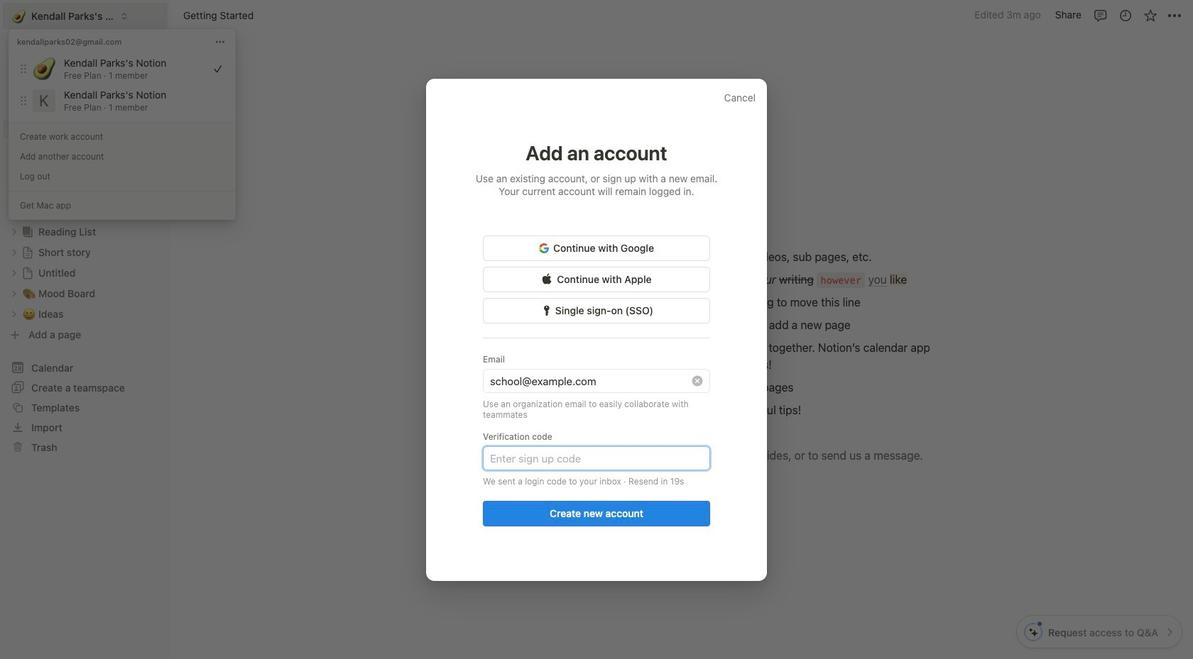 Task type: locate. For each thing, give the bounding box(es) containing it.
🥑 image
[[33, 55, 55, 85]]

Enter sign up code text field
[[490, 449, 703, 468]]



Task type: describe. For each thing, give the bounding box(es) containing it.
Enter your email address... email field
[[490, 372, 689, 390]]

k image
[[33, 89, 55, 112]]

comments image
[[1093, 8, 1108, 22]]

updates image
[[1118, 8, 1132, 22]]

🥑 image
[[12, 7, 26, 25]]

favorite image
[[1143, 8, 1157, 22]]



Task type: vqa. For each thing, say whether or not it's contained in the screenshot.
K image
yes



